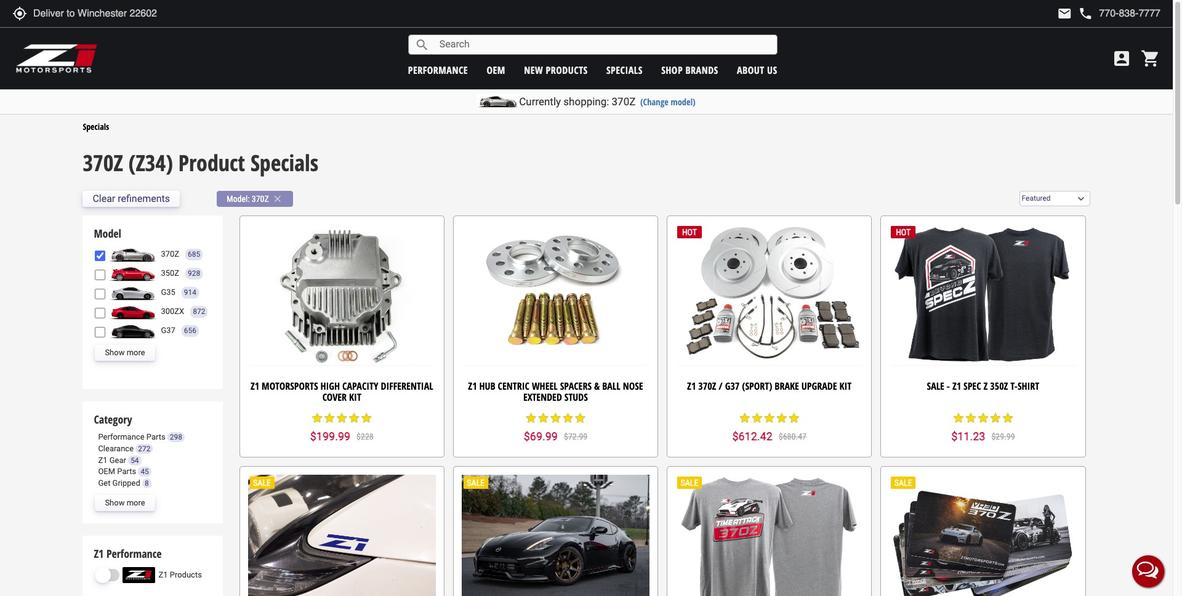 Task type: locate. For each thing, give the bounding box(es) containing it.
nissan 300zx z32 1990 1991 1992 1993 1994 1995 1996 vg30dett vg30de twin turbo non turbo z1 motorsports image
[[109, 304, 158, 320]]

None checkbox
[[95, 269, 106, 280], [95, 289, 106, 299], [95, 308, 106, 318], [95, 327, 106, 337], [95, 269, 106, 280], [95, 289, 106, 299], [95, 308, 106, 318], [95, 327, 106, 337]]

gripped
[[112, 478, 140, 488]]

show down get
[[105, 498, 125, 507]]

0 vertical spatial more
[[127, 348, 145, 357]]

show down infiniti g37 coupe sedan convertible v36 cv36 hv36 skyline 2008 2009 2010 2011 2012 2013 3.7l vq37vhr z1 motorsports image
[[105, 348, 125, 357]]

more for model
[[127, 348, 145, 357]]

$612.42
[[733, 430, 773, 443]]

5 star from the left
[[360, 412, 373, 425]]

phone link
[[1079, 6, 1161, 21]]

kit right upgrade
[[840, 380, 852, 393]]

show more
[[105, 348, 145, 357], [105, 498, 145, 507]]

0 horizontal spatial kit
[[349, 390, 361, 404]]

370z inside 'model: 370z close'
[[252, 194, 269, 204]]

performance up clearance
[[98, 433, 144, 442]]

z
[[984, 380, 988, 393]]

1 horizontal spatial specials
[[251, 148, 319, 178]]

specials
[[607, 63, 643, 77]]

g37
[[161, 326, 175, 335], [725, 380, 740, 393]]

Search search field
[[430, 35, 777, 54]]

0 vertical spatial show more
[[105, 348, 145, 357]]

sale
[[927, 380, 945, 393]]

specials link
[[607, 63, 643, 77]]

z1 inside z1 motorsports high capacity differential cover kit
[[251, 380, 259, 393]]

kit
[[840, 380, 852, 393], [349, 390, 361, 404]]

370z (z34) product specials
[[83, 148, 319, 178]]

350z right z
[[990, 380, 1008, 393]]

oem left new
[[487, 63, 506, 77]]

model
[[94, 226, 121, 241]]

0 vertical spatial performance
[[98, 433, 144, 442]]

15 star from the left
[[788, 412, 800, 425]]

show more button down infiniti g37 coupe sedan convertible v36 cv36 hv36 skyline 2008 2009 2010 2011 2012 2013 3.7l vq37vhr z1 motorsports image
[[95, 345, 155, 361]]

16 star from the left
[[953, 412, 965, 425]]

parts
[[146, 433, 165, 442], [117, 467, 136, 476]]

star
[[311, 412, 323, 425], [323, 412, 336, 425], [336, 412, 348, 425], [348, 412, 360, 425], [360, 412, 373, 425], [525, 412, 537, 425], [537, 412, 550, 425], [550, 412, 562, 425], [562, 412, 574, 425], [574, 412, 587, 425], [739, 412, 751, 425], [751, 412, 763, 425], [763, 412, 776, 425], [776, 412, 788, 425], [788, 412, 800, 425], [953, 412, 965, 425], [965, 412, 977, 425], [977, 412, 990, 425], [990, 412, 1002, 425], [1002, 412, 1014, 425]]

1 star from the left
[[311, 412, 323, 425]]

2 more from the top
[[127, 498, 145, 507]]

new products link
[[524, 63, 588, 77]]

1 more from the top
[[127, 348, 145, 357]]

z1 motorsports high capacity differential cover kit
[[251, 380, 433, 404]]

clear refinements
[[93, 193, 170, 205]]

performance inside category performance parts 298 clearance 272 z1 gear 54 oem parts 45 get gripped 8
[[98, 433, 144, 442]]

914
[[184, 288, 197, 297]]

0 vertical spatial show more button
[[95, 345, 155, 361]]

nissan 350z z33 2003 2004 2005 2006 2007 2008 2009 vq35de 3.5l revup rev up vq35hr nismo z1 motorsports image
[[109, 265, 158, 281]]

370z left 685
[[161, 249, 179, 259]]

9 star from the left
[[562, 412, 574, 425]]

account_box
[[1112, 49, 1132, 68]]

370z left /
[[699, 380, 716, 393]]

shop brands
[[662, 63, 719, 77]]

z1 for z1 products
[[159, 570, 168, 580]]

1 horizontal spatial 350z
[[990, 380, 1008, 393]]

1 show from the top
[[105, 348, 125, 357]]

0 horizontal spatial specials
[[83, 121, 109, 132]]

1 show more button from the top
[[95, 345, 155, 361]]

1 vertical spatial g37
[[725, 380, 740, 393]]

oem
[[487, 63, 506, 77], [98, 467, 115, 476]]

$11.23
[[952, 430, 986, 443]]

ball
[[602, 380, 621, 393]]

2 show more from the top
[[105, 498, 145, 507]]

12 star from the left
[[751, 412, 763, 425]]

oem up get
[[98, 467, 115, 476]]

z1 inside z1 hub centric wheel spacers & ball nose extended studs
[[468, 380, 477, 393]]

0 horizontal spatial oem
[[98, 467, 115, 476]]

4 star from the left
[[348, 412, 360, 425]]

&
[[594, 380, 600, 393]]

performance for z1
[[106, 546, 162, 561]]

more down gripped
[[127, 498, 145, 507]]

show more button down gripped
[[95, 495, 155, 511]]

more for category
[[127, 498, 145, 507]]

shop brands link
[[662, 63, 719, 77]]

g37 right /
[[725, 380, 740, 393]]

g37 down 300zx
[[161, 326, 175, 335]]

cover
[[323, 390, 347, 404]]

2 show from the top
[[105, 498, 125, 507]]

performance
[[98, 433, 144, 442], [106, 546, 162, 561]]

0 horizontal spatial 350z
[[161, 268, 179, 278]]

0 vertical spatial g37
[[161, 326, 175, 335]]

brake
[[775, 380, 799, 393]]

sale - z1 spec z 350z t-shirt
[[927, 380, 1040, 393]]

mail
[[1058, 6, 1072, 21]]

350z up g35
[[161, 268, 179, 278]]

show more down infiniti g37 coupe sedan convertible v36 cv36 hv36 skyline 2008 2009 2010 2011 2012 2013 3.7l vq37vhr z1 motorsports image
[[105, 348, 145, 357]]

370z left close
[[252, 194, 269, 204]]

parts up gripped
[[117, 467, 136, 476]]

1 horizontal spatial oem
[[487, 63, 506, 77]]

performance up z1 products
[[106, 546, 162, 561]]

show more button
[[95, 345, 155, 361], [95, 495, 155, 511]]

parts up 272
[[146, 433, 165, 442]]

category
[[94, 412, 132, 427]]

2 show more button from the top
[[95, 495, 155, 511]]

z1 for z1 performance
[[94, 546, 104, 561]]

nissan 370z z34 2009 2010 2011 2012 2013 2014 2015 2016 2017 2018 2019 3.7l vq37vhr vhr nismo z1 motorsports image
[[109, 246, 158, 262]]

differential
[[381, 380, 433, 393]]

/
[[719, 380, 723, 393]]

specials
[[83, 121, 109, 132], [251, 148, 319, 178]]

show more down gripped
[[105, 498, 145, 507]]

high
[[321, 380, 340, 393]]

$72.99
[[564, 432, 588, 442]]

1 vertical spatial oem
[[98, 467, 115, 476]]

product
[[178, 148, 245, 178]]

z1
[[251, 380, 259, 393], [468, 380, 477, 393], [687, 380, 696, 393], [953, 380, 961, 393], [98, 455, 107, 465], [94, 546, 104, 561], [159, 570, 168, 580]]

1 show more from the top
[[105, 348, 145, 357]]

1 vertical spatial specials
[[251, 148, 319, 178]]

get
[[98, 478, 110, 488]]

0 vertical spatial show
[[105, 348, 125, 357]]

more
[[127, 348, 145, 357], [127, 498, 145, 507]]

new products
[[524, 63, 588, 77]]

17 star from the left
[[965, 412, 977, 425]]

1 vertical spatial show more button
[[95, 495, 155, 511]]

z1 for z1 370z / g37 (sport) brake upgrade kit
[[687, 380, 696, 393]]

1 horizontal spatial parts
[[146, 433, 165, 442]]

more down infiniti g37 coupe sedan convertible v36 cv36 hv36 skyline 2008 2009 2010 2011 2012 2013 3.7l vq37vhr z1 motorsports image
[[127, 348, 145, 357]]

8 star from the left
[[550, 412, 562, 425]]

370z
[[612, 95, 636, 108], [83, 148, 123, 178], [252, 194, 269, 204], [161, 249, 179, 259], [699, 380, 716, 393]]

928
[[188, 269, 200, 277]]

kit right cover
[[349, 390, 361, 404]]

1 vertical spatial show more
[[105, 498, 145, 507]]

$199.99
[[310, 430, 350, 443]]

1 vertical spatial show
[[105, 498, 125, 507]]

show
[[105, 348, 125, 357], [105, 498, 125, 507]]

0 horizontal spatial parts
[[117, 467, 136, 476]]

1 vertical spatial 350z
[[990, 380, 1008, 393]]

0 vertical spatial specials
[[83, 121, 109, 132]]

nose
[[623, 380, 643, 393]]

1 horizontal spatial g37
[[725, 380, 740, 393]]

None checkbox
[[95, 250, 106, 261]]

capacity
[[342, 380, 378, 393]]

656
[[184, 326, 197, 335]]

1 vertical spatial more
[[127, 498, 145, 507]]

1 vertical spatial performance
[[106, 546, 162, 561]]

star star star star star $69.99 $72.99
[[524, 412, 588, 443]]

7 star from the left
[[537, 412, 550, 425]]

11 star from the left
[[739, 412, 751, 425]]



Task type: vqa. For each thing, say whether or not it's contained in the screenshot.


Task type: describe. For each thing, give the bounding box(es) containing it.
mail link
[[1058, 6, 1072, 21]]

20 star from the left
[[1002, 412, 1014, 425]]

clearance
[[98, 444, 134, 453]]

about
[[737, 63, 765, 77]]

370z left (change
[[612, 95, 636, 108]]

shopping:
[[564, 95, 609, 108]]

298
[[170, 433, 182, 442]]

products
[[546, 63, 588, 77]]

us
[[767, 63, 778, 77]]

specials link
[[83, 121, 109, 132]]

account_box link
[[1109, 49, 1135, 68]]

6 star from the left
[[525, 412, 537, 425]]

show for model
[[105, 348, 125, 357]]

clear
[[93, 193, 115, 205]]

z1 hub centric wheel spacers & ball nose extended studs
[[468, 380, 643, 404]]

hub
[[479, 380, 496, 393]]

extended
[[524, 390, 562, 404]]

motorsports
[[262, 380, 318, 393]]

show more button for model
[[95, 345, 155, 361]]

(sport)
[[742, 380, 772, 393]]

0 vertical spatial parts
[[146, 433, 165, 442]]

star star star star star $612.42 $680.47
[[733, 412, 807, 443]]

oem link
[[487, 63, 506, 77]]

z1 performance
[[94, 546, 162, 561]]

close
[[272, 193, 283, 204]]

872
[[193, 307, 205, 316]]

8
[[145, 479, 149, 488]]

model:
[[227, 194, 250, 204]]

about us link
[[737, 63, 778, 77]]

z1 inside category performance parts 298 clearance 272 z1 gear 54 oem parts 45 get gripped 8
[[98, 455, 107, 465]]

spacers
[[560, 380, 592, 393]]

$29.99
[[992, 432, 1015, 442]]

370z up clear
[[83, 148, 123, 178]]

studs
[[565, 390, 588, 404]]

new
[[524, 63, 543, 77]]

my_location
[[12, 6, 27, 21]]

3 star from the left
[[336, 412, 348, 425]]

upgrade
[[802, 380, 837, 393]]

performance link
[[408, 63, 468, 77]]

$69.99
[[524, 430, 558, 443]]

performance
[[408, 63, 468, 77]]

13 star from the left
[[763, 412, 776, 425]]

-
[[947, 380, 950, 393]]

model)
[[671, 96, 696, 108]]

infiniti g37 coupe sedan convertible v36 cv36 hv36 skyline 2008 2009 2010 2011 2012 2013 3.7l vq37vhr z1 motorsports image
[[109, 323, 158, 339]]

infiniti g35 coupe sedan v35 v36 skyline 2003 2004 2005 2006 2007 2008 3.5l vq35de revup rev up vq35hr z1 motorsports image
[[109, 285, 158, 301]]

show more for category
[[105, 498, 145, 507]]

z1 370z / g37 (sport) brake upgrade kit
[[687, 380, 852, 393]]

centric
[[498, 380, 530, 393]]

show more button for category
[[95, 495, 155, 511]]

shopping_cart link
[[1138, 49, 1161, 68]]

show for category
[[105, 498, 125, 507]]

currently
[[519, 95, 561, 108]]

currently shopping: 370z (change model)
[[519, 95, 696, 108]]

z1 products
[[159, 570, 202, 580]]

about us
[[737, 63, 778, 77]]

0 vertical spatial 350z
[[161, 268, 179, 278]]

star star star star star $199.99 $228
[[310, 412, 374, 443]]

14 star from the left
[[776, 412, 788, 425]]

z1 motorsports logo image
[[15, 43, 98, 74]]

category performance parts 298 clearance 272 z1 gear 54 oem parts 45 get gripped 8
[[94, 412, 182, 488]]

star star star star star $11.23 $29.99
[[952, 412, 1015, 443]]

z1 for z1 motorsports high capacity differential cover kit
[[251, 380, 259, 393]]

(change model) link
[[640, 96, 696, 108]]

shopping_cart
[[1141, 49, 1161, 68]]

300zx
[[161, 307, 184, 316]]

(z34)
[[129, 148, 173, 178]]

search
[[415, 37, 430, 52]]

272
[[138, 445, 151, 453]]

model: 370z close
[[227, 193, 283, 204]]

phone
[[1079, 6, 1093, 21]]

refinements
[[118, 193, 170, 205]]

show more for model
[[105, 348, 145, 357]]

kit inside z1 motorsports high capacity differential cover kit
[[349, 390, 361, 404]]

10 star from the left
[[574, 412, 587, 425]]

gear
[[109, 455, 126, 465]]

g35
[[161, 287, 175, 297]]

mail phone
[[1058, 6, 1093, 21]]

19 star from the left
[[990, 412, 1002, 425]]

1 vertical spatial parts
[[117, 467, 136, 476]]

products
[[170, 570, 202, 580]]

oem inside category performance parts 298 clearance 272 z1 gear 54 oem parts 45 get gripped 8
[[98, 467, 115, 476]]

0 horizontal spatial g37
[[161, 326, 175, 335]]

54
[[131, 456, 139, 465]]

0 vertical spatial oem
[[487, 63, 506, 77]]

(change
[[640, 96, 669, 108]]

clear refinements button
[[83, 191, 180, 207]]

18 star from the left
[[977, 412, 990, 425]]

wheel
[[532, 380, 558, 393]]

$228
[[357, 432, 374, 442]]

shop
[[662, 63, 683, 77]]

performance for category
[[98, 433, 144, 442]]

2 star from the left
[[323, 412, 336, 425]]

z1 for z1 hub centric wheel spacers & ball nose extended studs
[[468, 380, 477, 393]]

685
[[188, 250, 200, 258]]

brands
[[686, 63, 719, 77]]

shirt
[[1018, 380, 1040, 393]]

1 horizontal spatial kit
[[840, 380, 852, 393]]

spec
[[964, 380, 981, 393]]

$680.47
[[779, 432, 807, 442]]



